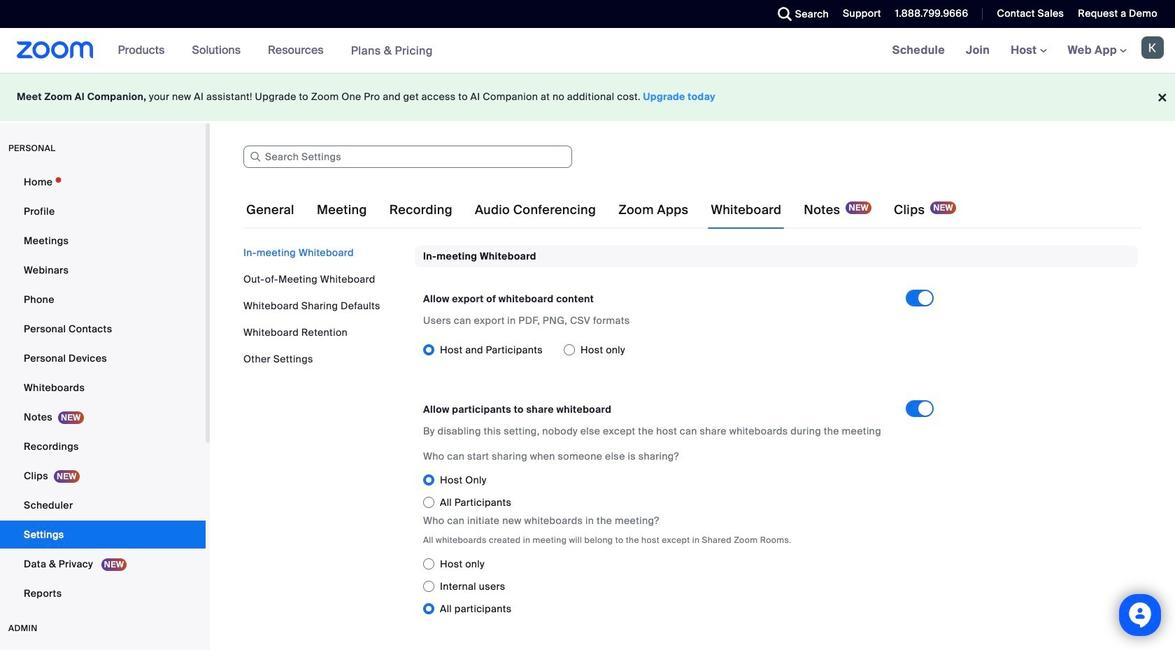 Task type: locate. For each thing, give the bounding box(es) containing it.
option group
[[423, 339, 906, 361], [423, 469, 946, 514], [423, 553, 946, 620]]

footer
[[0, 73, 1176, 121]]

2 vertical spatial option group
[[423, 553, 946, 620]]

1 option group from the top
[[423, 339, 906, 361]]

personal menu menu
[[0, 168, 206, 609]]

profile picture image
[[1142, 36, 1165, 59]]

Search Settings text field
[[244, 146, 573, 168]]

0 vertical spatial option group
[[423, 339, 906, 361]]

1 vertical spatial option group
[[423, 469, 946, 514]]

meetings navigation
[[882, 28, 1176, 73]]

banner
[[0, 28, 1176, 73]]

menu bar
[[244, 246, 405, 366]]

3 option group from the top
[[423, 553, 946, 620]]

product information navigation
[[108, 28, 444, 73]]



Task type: describe. For each thing, give the bounding box(es) containing it.
in-meeting whiteboard element
[[415, 246, 1139, 637]]

tabs of my account settings page tab list
[[244, 190, 960, 230]]

zoom logo image
[[17, 41, 94, 59]]

2 option group from the top
[[423, 469, 946, 514]]



Task type: vqa. For each thing, say whether or not it's contained in the screenshot.
'Notification' to the left
no



